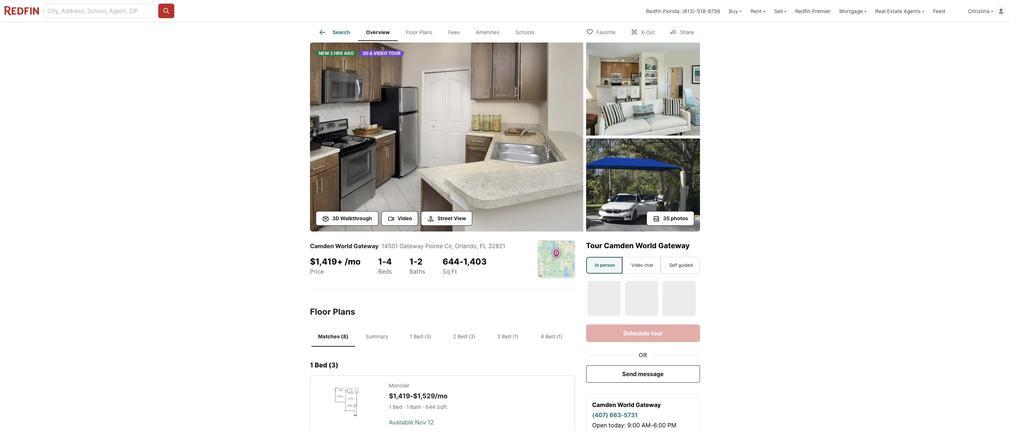 Task type: vqa. For each thing, say whether or not it's contained in the screenshot.
4 to the left
yes



Task type: locate. For each thing, give the bounding box(es) containing it.
▾ for christina ▾
[[992, 8, 994, 14]]

video for video
[[398, 216, 412, 222]]

redfin premier
[[796, 8, 831, 14]]

x-out
[[641, 29, 655, 35]]

3d inside button
[[332, 216, 339, 222]]

1 vertical spatial floor plans
[[310, 307, 356, 318]]

9:00
[[628, 422, 641, 430]]

1 1- from the left
[[378, 257, 386, 267]]

1 horizontal spatial (3)
[[425, 334, 432, 340]]

world inside camden world gateway (407) 663-5731 open today: 9:00 am-6:00 pm
[[618, 402, 635, 409]]

1- for 2
[[410, 257, 418, 267]]

3 bed (1) tab
[[487, 328, 530, 346]]

gateway up 5731
[[636, 402, 662, 409]]

35 photos
[[664, 216, 689, 222]]

1 horizontal spatial 2
[[418, 257, 423, 267]]

▾ right sell
[[785, 8, 787, 14]]

floor up 'matches'
[[310, 307, 331, 318]]

12
[[428, 420, 434, 427]]

,
[[452, 243, 454, 250], [477, 243, 479, 250]]

camden up (407)
[[593, 402, 617, 409]]

(3) for "2 bed (3)" tab
[[469, 334, 476, 340]]

video for video chat
[[632, 263, 644, 268]]

world up 5731
[[618, 402, 635, 409]]

0 horizontal spatial 4
[[386, 257, 392, 267]]

feed button
[[930, 0, 965, 22]]

0 vertical spatial 2
[[330, 51, 333, 56]]

floor plans left the fees
[[406, 29, 433, 35]]

644
[[426, 405, 436, 411]]

, left fl at the left of page
[[477, 243, 479, 250]]

$1,419+
[[310, 257, 343, 267]]

2 horizontal spatial world
[[636, 242, 657, 251]]

gateway up the self
[[659, 242, 690, 251]]

search link
[[318, 28, 350, 37]]

video left chat at the right
[[632, 263, 644, 268]]

2 inside 1-2 baths
[[418, 257, 423, 267]]

rent
[[751, 8, 762, 14]]

camden up the $1,419+ in the bottom of the page
[[310, 243, 334, 250]]

2 left hrs
[[330, 51, 333, 56]]

(3) left 2 bed (3)
[[425, 334, 432, 340]]

· left 644
[[423, 405, 425, 411]]

baths
[[410, 268, 426, 276]]

amenities
[[476, 29, 500, 35]]

floor
[[406, 29, 418, 35], [310, 307, 331, 318]]

4 right 3 bed (1) tab
[[541, 334, 545, 340]]

1 vertical spatial 3d
[[332, 216, 339, 222]]

schedule tour button
[[587, 325, 701, 343]]

pm
[[668, 422, 677, 430]]

estate
[[888, 8, 903, 14]]

bed for 3 bed (1) tab
[[502, 334, 512, 340]]

1 right summary tab
[[410, 334, 413, 340]]

redfin left florida:
[[647, 8, 662, 14]]

0 vertical spatial tab list
[[310, 22, 549, 41]]

1 horizontal spatial 4
[[541, 334, 545, 340]]

1 vertical spatial 4
[[541, 334, 545, 340]]

mortgage ▾
[[840, 8, 867, 14]]

camden world gateway (407) 663-5731 open today: 9:00 am-6:00 pm
[[593, 402, 677, 430]]

▾ right rent
[[764, 8, 766, 14]]

0 horizontal spatial world
[[336, 243, 352, 250]]

real estate agents ▾
[[876, 8, 925, 14]]

1 vertical spatial tab list
[[310, 327, 575, 348]]

4 up beds
[[386, 257, 392, 267]]

518-
[[698, 8, 709, 14]]

image image
[[310, 43, 584, 232], [587, 43, 701, 136], [587, 139, 701, 232]]

2 ▾ from the left
[[764, 8, 766, 14]]

1 ▾ from the left
[[740, 8, 743, 14]]

world for camden world gateway (407) 663-5731 open today: 9:00 am-6:00 pm
[[618, 402, 635, 409]]

3d for 3d & video tour
[[363, 51, 369, 56]]

1 horizontal spatial plans
[[420, 29, 433, 35]]

0 horizontal spatial 3d
[[332, 216, 339, 222]]

world up chat at the right
[[636, 242, 657, 251]]

0 horizontal spatial video
[[398, 216, 412, 222]]

0 horizontal spatial redfin
[[647, 8, 662, 14]]

list box
[[587, 257, 701, 274]]

3
[[498, 334, 501, 340]]

amenities tab
[[468, 24, 508, 41]]

1 vertical spatial plans
[[333, 307, 356, 318]]

x-
[[641, 29, 647, 35]]

gateway up /mo
[[354, 243, 379, 250]]

or
[[639, 352, 648, 359]]

0 vertical spatial plans
[[420, 29, 433, 35]]

plans inside "tab"
[[420, 29, 433, 35]]

1 (1) from the left
[[513, 334, 519, 340]]

mortgage ▾ button
[[836, 0, 872, 22]]

0 horizontal spatial floor plans
[[310, 307, 356, 318]]

▾
[[740, 8, 743, 14], [764, 8, 766, 14], [785, 8, 787, 14], [865, 8, 867, 14], [923, 8, 925, 14], [992, 8, 994, 14]]

▾ for mortgage ▾
[[865, 8, 867, 14]]

floor inside "tab"
[[406, 29, 418, 35]]

0 vertical spatial 3d
[[363, 51, 369, 56]]

0 vertical spatial 4
[[386, 257, 392, 267]]

1 bed (3) inside tab
[[410, 334, 432, 340]]

3d
[[363, 51, 369, 56], [332, 216, 339, 222]]

in person
[[596, 263, 616, 268]]

monclair image
[[322, 388, 372, 422]]

1 horizontal spatial 1 bed (3)
[[410, 334, 432, 340]]

2 horizontal spatial 2
[[454, 334, 457, 340]]

1- inside '1-4 beds'
[[378, 257, 386, 267]]

plans left the fees
[[420, 29, 433, 35]]

camden inside camden world gateway (407) 663-5731 open today: 9:00 am-6:00 pm
[[593, 402, 617, 409]]

1 bed (3)
[[410, 334, 432, 340], [310, 362, 339, 370]]

0 horizontal spatial ,
[[452, 243, 454, 250]]

2
[[330, 51, 333, 56], [418, 257, 423, 267], [454, 334, 457, 340]]

world
[[636, 242, 657, 251], [336, 243, 352, 250], [618, 402, 635, 409]]

monclair $1,419-$1,529/mo
[[389, 383, 448, 401]]

tab list
[[310, 22, 549, 41], [310, 327, 575, 348]]

floor right the overview
[[406, 29, 418, 35]]

christina
[[969, 8, 990, 14]]

world up /mo
[[336, 243, 352, 250]]

0 horizontal spatial 1-
[[378, 257, 386, 267]]

2 right 1 bed (3) tab
[[454, 334, 457, 340]]

1 horizontal spatial video
[[632, 263, 644, 268]]

redfin
[[647, 8, 662, 14], [796, 8, 811, 14]]

2 1- from the left
[[410, 257, 418, 267]]

(3) left 3
[[469, 334, 476, 340]]

3d walkthrough
[[332, 216, 372, 222]]

buy
[[730, 8, 739, 14]]

, left orlando
[[452, 243, 454, 250]]

2 vertical spatial 2
[[454, 334, 457, 340]]

▾ right agents
[[923, 8, 925, 14]]

2 redfin from the left
[[796, 8, 811, 14]]

bath
[[411, 405, 422, 411]]

floor plans inside "tab"
[[406, 29, 433, 35]]

world for camden world gateway 14501 gateway pointe cir , orlando , fl 32821
[[336, 243, 352, 250]]

0 horizontal spatial (1)
[[513, 334, 519, 340]]

bed for the 4 bed (1) tab
[[546, 334, 555, 340]]

1 vertical spatial video
[[632, 263, 644, 268]]

2 (1) from the left
[[557, 334, 563, 340]]

1 horizontal spatial floor
[[406, 29, 418, 35]]

real
[[876, 8, 886, 14]]

0 vertical spatial floor
[[406, 29, 418, 35]]

1 bed (3) tab
[[399, 328, 443, 346]]

· left bath
[[404, 405, 405, 411]]

rent ▾
[[751, 8, 766, 14]]

1-
[[378, 257, 386, 267], [410, 257, 418, 267]]

3d left the walkthrough on the left of the page
[[332, 216, 339, 222]]

▾ right christina
[[992, 8, 994, 14]]

4 bed (1)
[[541, 334, 563, 340]]

(1) for 3 bed (1)
[[513, 334, 519, 340]]

4 bed (1) tab
[[530, 328, 574, 346]]

0 horizontal spatial (3)
[[329, 362, 339, 370]]

(407)
[[593, 412, 609, 420]]

chat
[[645, 263, 654, 268]]

person
[[601, 263, 616, 268]]

(3) for 1 bed (3) tab
[[425, 334, 432, 340]]

street view
[[438, 216, 467, 222]]

0 vertical spatial floor plans
[[406, 29, 433, 35]]

price
[[310, 268, 324, 276]]

street view button
[[421, 212, 473, 226]]

0 horizontal spatial ·
[[404, 405, 405, 411]]

(3) down matches (8) tab
[[329, 362, 339, 370]]

plans up the (8)
[[333, 307, 356, 318]]

14501
[[382, 243, 398, 250]]

1-4 beds
[[378, 257, 392, 276]]

sell ▾
[[775, 8, 787, 14]]

video inside button
[[398, 216, 412, 222]]

4 ▾ from the left
[[865, 8, 867, 14]]

2 up baths
[[418, 257, 423, 267]]

0 horizontal spatial 1 bed (3)
[[310, 362, 339, 370]]

1- for 4
[[378, 257, 386, 267]]

1 horizontal spatial 3d
[[363, 51, 369, 56]]

3d left the &
[[363, 51, 369, 56]]

sell ▾ button
[[770, 0, 792, 22]]

video chat
[[632, 263, 654, 268]]

buy ▾
[[730, 8, 743, 14]]

walkthrough
[[341, 216, 372, 222]]

2 tab list from the top
[[310, 327, 575, 348]]

send
[[623, 371, 637, 378]]

2 horizontal spatial (3)
[[469, 334, 476, 340]]

3 ▾ from the left
[[785, 8, 787, 14]]

5731
[[625, 412, 638, 420]]

1 vertical spatial 2
[[418, 257, 423, 267]]

pointe
[[426, 243, 443, 250]]

1 redfin from the left
[[647, 8, 662, 14]]

35
[[664, 216, 670, 222]]

redfin left premier
[[796, 8, 811, 14]]

(8)
[[341, 334, 349, 340]]

new
[[319, 51, 329, 56]]

1- up baths
[[410, 257, 418, 267]]

message
[[639, 371, 664, 378]]

floor plans
[[406, 29, 433, 35], [310, 307, 356, 318]]

fees tab
[[441, 24, 468, 41]]

▾ right mortgage
[[865, 8, 867, 14]]

1 horizontal spatial world
[[618, 402, 635, 409]]

floor plans up matches (8)
[[310, 307, 356, 318]]

35 photos button
[[647, 212, 695, 226]]

1 tab list from the top
[[310, 22, 549, 41]]

1 horizontal spatial redfin
[[796, 8, 811, 14]]

2 inside "2 bed (3)" tab
[[454, 334, 457, 340]]

today:
[[609, 422, 627, 430]]

1 vertical spatial floor
[[310, 307, 331, 318]]

1 horizontal spatial floor plans
[[406, 29, 433, 35]]

1 down matches (8) tab
[[310, 362, 313, 370]]

6 ▾ from the left
[[992, 8, 994, 14]]

gateway inside camden world gateway (407) 663-5731 open today: 9:00 am-6:00 pm
[[636, 402, 662, 409]]

1 horizontal spatial (1)
[[557, 334, 563, 340]]

agents
[[905, 8, 922, 14]]

1 horizontal spatial 1-
[[410, 257, 418, 267]]

0 vertical spatial 1 bed (3)
[[410, 334, 432, 340]]

1- inside 1-2 baths
[[410, 257, 418, 267]]

663-
[[610, 412, 625, 420]]

(407) 663-5731 link
[[593, 412, 638, 420]]

1 horizontal spatial ,
[[477, 243, 479, 250]]

▾ right buy
[[740, 8, 743, 14]]

self
[[670, 263, 678, 268]]

(1)
[[513, 334, 519, 340], [557, 334, 563, 340]]

video
[[398, 216, 412, 222], [632, 263, 644, 268]]

1 horizontal spatial ·
[[423, 405, 425, 411]]

1- up beds
[[378, 257, 386, 267]]

fl
[[480, 243, 487, 250]]

video up camden world gateway 14501 gateway pointe cir , orlando , fl 32821
[[398, 216, 412, 222]]

redfin inside button
[[796, 8, 811, 14]]

1 down $1,419-
[[389, 405, 392, 411]]

▾ for sell ▾
[[785, 8, 787, 14]]

644-1,403 sq ft
[[443, 257, 487, 276]]

0 horizontal spatial 2
[[330, 51, 333, 56]]

$1,419-
[[389, 393, 414, 401]]

·
[[404, 405, 405, 411], [423, 405, 425, 411]]

5 ▾ from the left
[[923, 8, 925, 14]]

monclair
[[389, 383, 410, 389]]

0 vertical spatial video
[[398, 216, 412, 222]]

real estate agents ▾ link
[[876, 0, 925, 22]]

mortgage ▾ button
[[840, 0, 867, 22]]



Task type: describe. For each thing, give the bounding box(es) containing it.
search
[[333, 29, 350, 35]]

&
[[370, 51, 373, 56]]

redfin florida: (813)-518-8756
[[647, 8, 721, 14]]

3d for 3d walkthrough
[[332, 216, 339, 222]]

share
[[681, 29, 694, 35]]

real estate agents ▾ button
[[872, 0, 930, 22]]

nov
[[415, 420, 426, 427]]

▾ for buy ▾
[[740, 8, 743, 14]]

ft
[[452, 268, 457, 276]]

3d walkthrough button
[[316, 212, 379, 226]]

overview tab
[[358, 24, 398, 41]]

self guided
[[670, 263, 693, 268]]

premier
[[813, 8, 831, 14]]

3d & video tour
[[363, 51, 401, 56]]

bed for "2 bed (3)" tab
[[458, 334, 467, 340]]

floor plans tab
[[398, 24, 441, 41]]

in
[[596, 263, 600, 268]]

1 bed · 1 bath · 644 sqft.
[[389, 405, 449, 411]]

1 , from the left
[[452, 243, 454, 250]]

1,403
[[464, 257, 487, 267]]

cir
[[445, 243, 452, 250]]

redfin for redfin florida: (813)-518-8756
[[647, 8, 662, 14]]

tour
[[652, 330, 663, 338]]

1-2 baths
[[410, 257, 426, 276]]

new 2 hrs ago
[[319, 51, 354, 56]]

644-
[[443, 257, 464, 267]]

fees
[[449, 29, 460, 35]]

1 · from the left
[[404, 405, 405, 411]]

hrs
[[334, 51, 343, 56]]

▾ for rent ▾
[[764, 8, 766, 14]]

favorite button
[[580, 24, 622, 39]]

sq
[[443, 268, 450, 276]]

x-out button
[[625, 24, 661, 39]]

4 inside tab
[[541, 334, 545, 340]]

rent ▾ button
[[751, 0, 766, 22]]

1 left bath
[[407, 405, 409, 411]]

beds
[[378, 268, 392, 276]]

street
[[438, 216, 453, 222]]

2 · from the left
[[423, 405, 425, 411]]

gateway up 1-2 baths
[[400, 243, 424, 250]]

summary
[[366, 334, 389, 340]]

32821
[[489, 243, 506, 250]]

map entry image
[[539, 241, 575, 278]]

video button
[[382, 212, 419, 226]]

$1,529/mo
[[414, 393, 448, 401]]

camden for camden world gateway (407) 663-5731 open today: 9:00 am-6:00 pm
[[593, 402, 617, 409]]

2 bed (3) tab
[[443, 328, 487, 346]]

out
[[647, 29, 655, 35]]

City, Address, School, Agent, ZIP search field
[[43, 4, 156, 18]]

8756
[[709, 8, 721, 14]]

submit search image
[[163, 7, 170, 15]]

schedule tour
[[624, 330, 663, 338]]

2 , from the left
[[477, 243, 479, 250]]

schools tab
[[508, 24, 543, 41]]

overview
[[366, 29, 390, 35]]

4 inside '1-4 beds'
[[386, 257, 392, 267]]

video
[[374, 51, 388, 56]]

schools
[[516, 29, 535, 35]]

camden world gateway 14501 gateway pointe cir , orlando , fl 32821
[[310, 243, 506, 250]]

(1) for 4 bed (1)
[[557, 334, 563, 340]]

ago
[[344, 51, 354, 56]]

1 vertical spatial 1 bed (3)
[[310, 362, 339, 370]]

2 for 1-
[[418, 257, 423, 267]]

matches (8) tab
[[312, 328, 355, 346]]

rent ▾ button
[[747, 0, 770, 22]]

schedule
[[624, 330, 650, 338]]

3 bed (1)
[[498, 334, 519, 340]]

list box containing in person
[[587, 257, 701, 274]]

available
[[389, 420, 414, 427]]

florida:
[[664, 8, 681, 14]]

mortgage
[[840, 8, 864, 14]]

sell
[[775, 8, 783, 14]]

share button
[[664, 24, 701, 39]]

$1,419+ /mo price
[[310, 257, 361, 276]]

tour
[[587, 242, 603, 251]]

summary tab
[[355, 328, 399, 346]]

2 for new
[[330, 51, 333, 56]]

0 horizontal spatial floor
[[310, 307, 331, 318]]

view
[[454, 216, 467, 222]]

▾ inside "dropdown button"
[[923, 8, 925, 14]]

feed
[[934, 8, 946, 14]]

sell ▾ button
[[775, 0, 787, 22]]

camden up person at bottom
[[605, 242, 635, 251]]

2 bed (3)
[[454, 334, 476, 340]]

redfin for redfin premier
[[796, 8, 811, 14]]

send message
[[623, 371, 664, 378]]

tab list containing matches (8)
[[310, 327, 575, 348]]

photos
[[671, 216, 689, 222]]

6:00
[[654, 422, 667, 430]]

send message button
[[587, 366, 701, 383]]

1 inside 1 bed (3) tab
[[410, 334, 413, 340]]

favorite
[[597, 29, 616, 35]]

sqft.
[[437, 405, 449, 411]]

0 horizontal spatial plans
[[333, 307, 356, 318]]

camden for camden world gateway 14501 gateway pointe cir , orlando , fl 32821
[[310, 243, 334, 250]]

bed for 1 bed (3) tab
[[414, 334, 423, 340]]

tour camden world gateway
[[587, 242, 690, 251]]

open
[[593, 422, 608, 430]]

redfin premier button
[[792, 0, 836, 22]]

tab list containing search
[[310, 22, 549, 41]]



